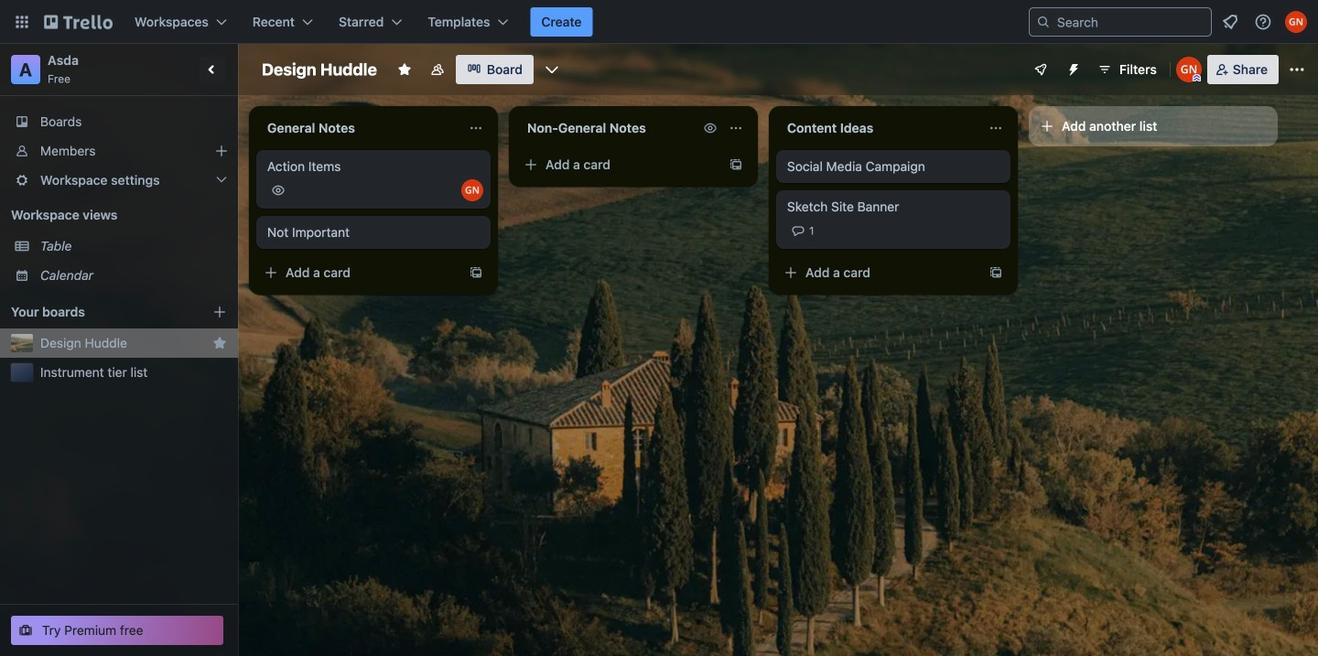 Task type: locate. For each thing, give the bounding box(es) containing it.
0 notifications image
[[1220, 11, 1242, 33]]

add board image
[[212, 305, 227, 320]]

1 horizontal spatial generic name (namegeneric382024) image
[[1285, 11, 1307, 33]]

show menu image
[[1288, 60, 1307, 79]]

0 horizontal spatial create from template… image
[[469, 266, 483, 280]]

1 horizontal spatial create from template… image
[[989, 266, 1003, 280]]

generic name (namegeneric382024) image
[[1285, 11, 1307, 33], [461, 179, 483, 201]]

search image
[[1036, 15, 1051, 29]]

this member is an admin of this board. image
[[1193, 74, 1201, 82]]

None text field
[[516, 114, 699, 143], [776, 114, 981, 143], [516, 114, 699, 143], [776, 114, 981, 143]]

create from template… image
[[469, 266, 483, 280], [989, 266, 1003, 280]]

0 vertical spatial generic name (namegeneric382024) image
[[1285, 11, 1307, 33]]

None text field
[[256, 114, 461, 143]]

create from template… image
[[729, 157, 743, 172]]

1 vertical spatial generic name (namegeneric382024) image
[[461, 179, 483, 201]]

0 horizontal spatial generic name (namegeneric382024) image
[[461, 179, 483, 201]]

your boards with 2 items element
[[11, 301, 185, 323]]

back to home image
[[44, 7, 113, 37]]

generic name (namegeneric382024) image
[[1176, 57, 1202, 82]]

workspace navigation collapse icon image
[[200, 57, 225, 82]]



Task type: describe. For each thing, give the bounding box(es) containing it.
1 create from template… image from the left
[[469, 266, 483, 280]]

automation image
[[1059, 55, 1085, 81]]

primary element
[[0, 0, 1318, 44]]

star or unstar board image
[[397, 62, 412, 77]]

power ups image
[[1034, 62, 1048, 77]]

open information menu image
[[1254, 13, 1273, 31]]

Board name text field
[[253, 55, 386, 84]]

Search field
[[1051, 9, 1211, 35]]

customize views image
[[543, 60, 561, 79]]

starred icon image
[[212, 336, 227, 351]]

2 create from template… image from the left
[[989, 266, 1003, 280]]

workspace visible image
[[430, 62, 445, 77]]



Task type: vqa. For each thing, say whether or not it's contained in the screenshot.
Engineering Icon
no



